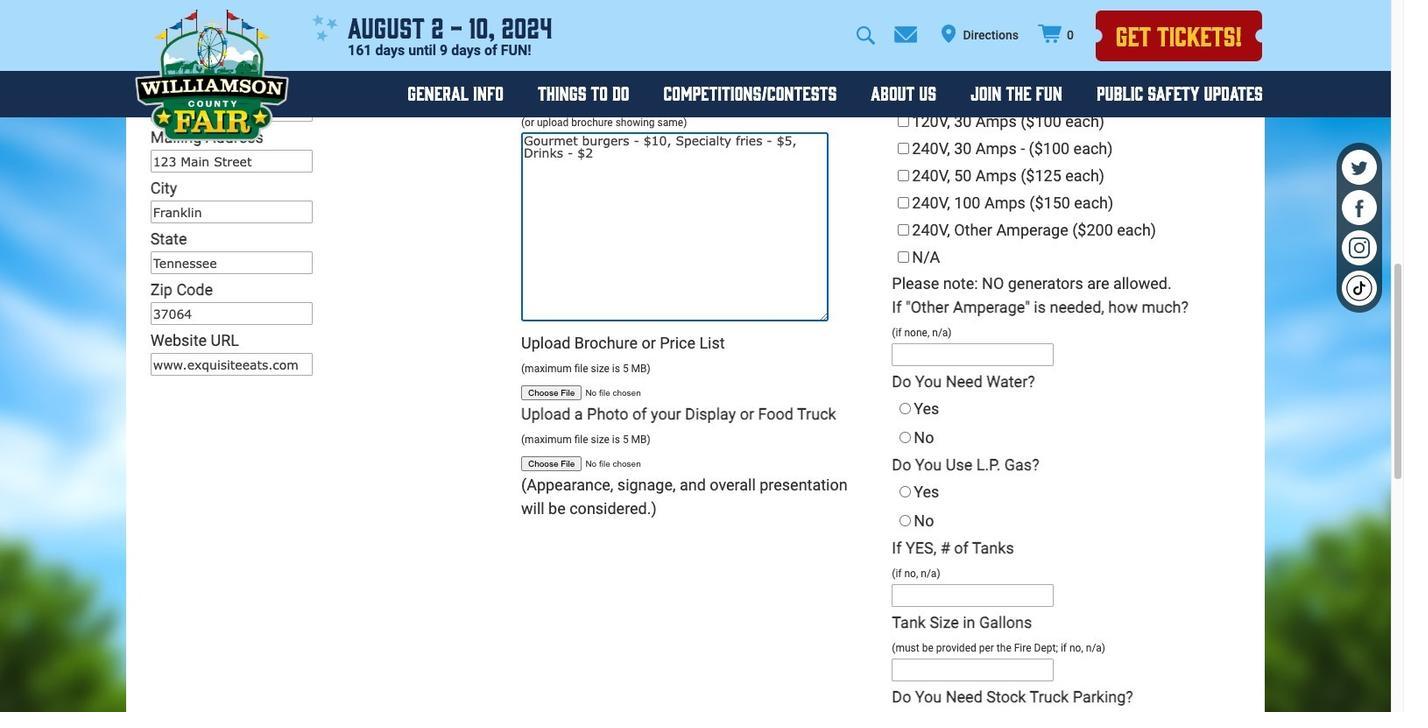 Task type: describe. For each thing, give the bounding box(es) containing it.
facebook icon image
[[1342, 190, 1377, 225]]

tiktok image
[[1342, 270, 1377, 305]]

instagram icon image
[[1342, 230, 1377, 265]]

twitter icon image
[[1342, 149, 1377, 185]]



Task type: locate. For each thing, give the bounding box(es) containing it.
None file field
[[521, 385, 688, 400], [521, 456, 688, 471], [521, 385, 688, 400], [521, 456, 688, 471]]

None text field
[[521, 132, 829, 321], [150, 150, 313, 172], [150, 302, 313, 325], [892, 343, 1054, 366], [521, 132, 829, 321], [150, 150, 313, 172], [150, 302, 313, 325], [892, 343, 1054, 366]]

None checkbox
[[898, 143, 910, 154], [898, 251, 910, 263], [898, 143, 910, 154], [898, 251, 910, 263]]

None radio
[[900, 6, 912, 17], [900, 35, 912, 46], [900, 432, 912, 443], [900, 515, 912, 526], [900, 6, 912, 17], [900, 35, 912, 46], [900, 432, 912, 443], [900, 515, 912, 526]]

None text field
[[150, 24, 313, 47], [150, 99, 313, 122], [150, 200, 313, 223], [150, 251, 313, 274], [150, 353, 313, 376], [892, 584, 1054, 607], [892, 659, 1054, 682], [150, 24, 313, 47], [150, 99, 313, 122], [150, 200, 313, 223], [150, 251, 313, 274], [150, 353, 313, 376], [892, 584, 1054, 607], [892, 659, 1054, 682]]

None checkbox
[[898, 88, 910, 100], [898, 115, 910, 127], [898, 170, 910, 181], [898, 197, 910, 208], [898, 224, 910, 236], [898, 88, 910, 100], [898, 115, 910, 127], [898, 170, 910, 181], [898, 197, 910, 208], [898, 224, 910, 236]]

None radio
[[529, 11, 541, 23], [529, 40, 541, 51], [900, 403, 912, 414], [900, 486, 912, 498], [529, 11, 541, 23], [529, 40, 541, 51], [900, 403, 912, 414], [900, 486, 912, 498]]



